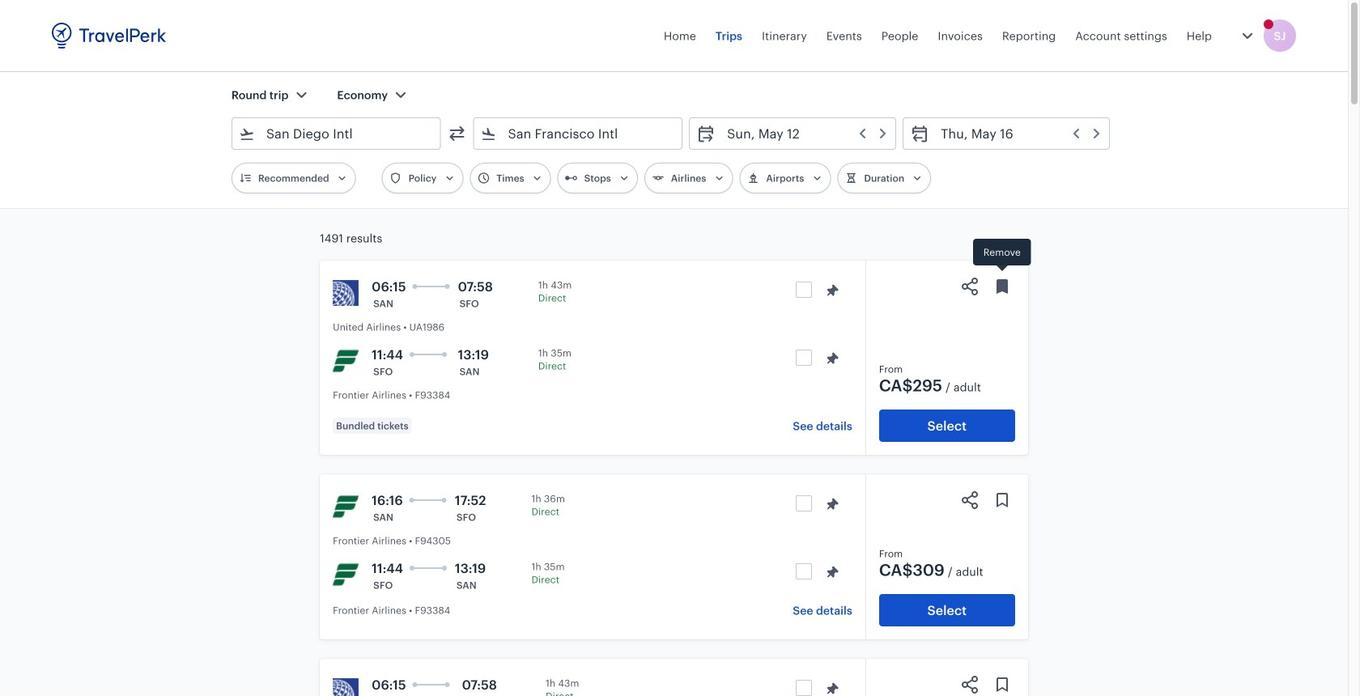 Task type: describe. For each thing, give the bounding box(es) containing it.
united airlines image
[[333, 280, 359, 306]]

united airlines image
[[333, 679, 359, 697]]

2 frontier airlines image from the top
[[333, 494, 359, 520]]

To search field
[[497, 121, 661, 147]]

From search field
[[255, 121, 419, 147]]



Task type: vqa. For each thing, say whether or not it's contained in the screenshot.
topmost Frontier Airlines image
yes



Task type: locate. For each thing, give the bounding box(es) containing it.
frontier airlines image
[[333, 562, 359, 588]]

Return field
[[930, 121, 1103, 147]]

1 vertical spatial frontier airlines image
[[333, 494, 359, 520]]

frontier airlines image
[[333, 348, 359, 374], [333, 494, 359, 520]]

1 frontier airlines image from the top
[[333, 348, 359, 374]]

frontier airlines image up frontier airlines image
[[333, 494, 359, 520]]

tooltip
[[974, 239, 1032, 274]]

Depart field
[[716, 121, 889, 147]]

0 vertical spatial frontier airlines image
[[333, 348, 359, 374]]

frontier airlines image down united airlines image
[[333, 348, 359, 374]]



